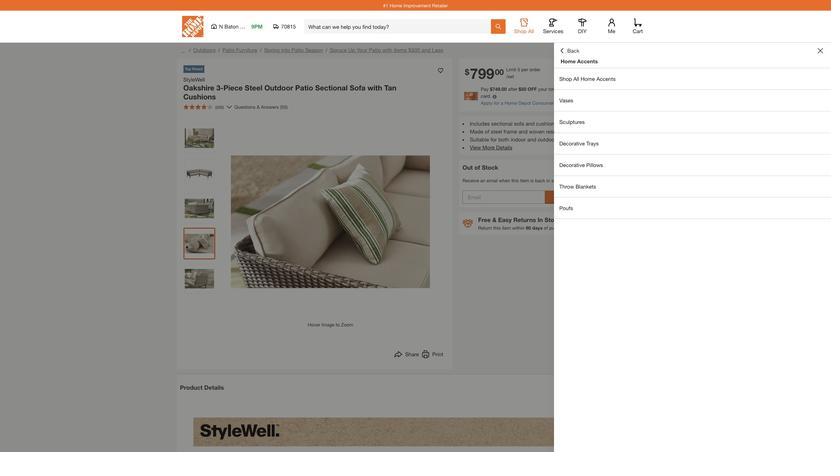 Task type: describe. For each thing, give the bounding box(es) containing it.
0 vertical spatial item
[[520, 178, 529, 184]]

1 vertical spatial accents
[[597, 76, 616, 82]]

with inside "stylewell oakshire 3-piece steel outdoor patio sectional sofa with tan cushions"
[[368, 83, 382, 92]]

item inside free & easy returns in store or online return this item within 90 days of purchase.
[[502, 225, 511, 231]]

$ inside $ 799 00 limit 5 per order /set
[[465, 67, 469, 77]]

use
[[558, 137, 567, 143]]

70815 button
[[273, 23, 296, 30]]

free
[[478, 217, 491, 224]]

outdoor
[[538, 137, 557, 143]]

per
[[522, 67, 528, 72]]

stylewell de19934a 19933 40.2 image
[[185, 194, 214, 223]]

#1
[[383, 2, 389, 8]]

print
[[432, 351, 443, 358]]

decorative for decorative pillows
[[560, 162, 585, 168]]

stock
[[482, 164, 498, 171]]

patio right into
[[292, 47, 304, 53]]

internet
[[561, 46, 575, 51]]

... button
[[180, 46, 187, 55]]

home left depot
[[505, 100, 517, 106]]

4 / from the left
[[326, 47, 327, 53]]

decorative pillows link
[[554, 155, 831, 176]]

notify
[[567, 193, 584, 201]]

questions
[[235, 104, 256, 110]]

in
[[547, 178, 550, 184]]

apply for a home depot consumer card
[[481, 100, 565, 106]]

out of stock
[[463, 164, 498, 171]]

vases link
[[554, 90, 831, 111]]

frame
[[504, 129, 517, 135]]

poufs link
[[554, 198, 831, 219]]

diy
[[578, 28, 587, 34]]

upon
[[601, 86, 611, 92]]

rated
[[192, 67, 203, 71]]

poufs
[[560, 205, 573, 211]]

0 vertical spatial accents
[[577, 58, 598, 64]]

more
[[483, 145, 495, 151]]

the home depot logo image
[[182, 16, 203, 37]]

spring into patio season link
[[264, 47, 323, 53]]

shop all
[[514, 28, 534, 34]]

vases
[[560, 97, 574, 104]]

made
[[470, 129, 484, 135]]

wicker
[[559, 129, 574, 135]]

view
[[470, 145, 481, 151]]

blankets
[[576, 184, 596, 190]]

00
[[495, 67, 504, 77]]

back button
[[560, 47, 580, 54]]

2 horizontal spatial $
[[519, 86, 521, 92]]

n baton rouge
[[219, 23, 256, 30]]

into
[[281, 47, 290, 53]]

home down back button
[[561, 58, 576, 64]]

steel
[[245, 83, 262, 92]]

top rated
[[185, 67, 203, 71]]

return
[[478, 225, 492, 231]]

total
[[549, 86, 558, 92]]

patio inside "stylewell oakshire 3-piece steel outdoor patio sectional sofa with tan cushions"
[[295, 83, 313, 92]]

retailer
[[432, 2, 448, 8]]

and down 'sofa'
[[519, 129, 528, 135]]

& for easy
[[493, 217, 497, 224]]

3-
[[217, 83, 224, 92]]

home right '#1'
[[390, 2, 402, 8]]

749.00
[[493, 86, 507, 92]]

consumer
[[533, 100, 554, 106]]

feedback link image
[[822, 112, 831, 148]]

home inside menu
[[581, 76, 595, 82]]

spruce up your patio with items $500 and less link
[[330, 47, 443, 53]]

apply for a home depot consumer card link
[[481, 100, 565, 106]]

notify me button
[[545, 191, 617, 203]]

799
[[470, 65, 495, 82]]

suitable
[[470, 137, 489, 143]]

throw blankets
[[560, 184, 596, 190]]

less
[[432, 47, 443, 53]]

sectional
[[315, 83, 348, 92]]

stylewell de19934a 19933 64.0 image
[[185, 124, 214, 153]]

stylewell de19934a 19933 e1.1 image
[[185, 159, 214, 188]]

baton
[[225, 23, 239, 30]]

outdoors link
[[193, 47, 216, 53]]

view more details link
[[470, 145, 513, 151]]

product
[[180, 384, 203, 392]]

n
[[219, 23, 223, 30]]

pay
[[481, 86, 489, 92]]

me inside button
[[586, 193, 595, 201]]

decorative trays link
[[554, 133, 831, 154]]

me button
[[601, 19, 622, 35]]

1 / from the left
[[189, 47, 191, 53]]

throw blankets link
[[554, 176, 831, 197]]

for inside includes sectional sofa and cushions made of steel frame and woven resin wicker to ensure durability suitable for both indoor and outdoor use view more details
[[491, 137, 497, 143]]

shop all home accents
[[560, 76, 616, 82]]

your total qualifying purchase upon opening a new card.
[[481, 86, 643, 99]]

your
[[538, 86, 547, 92]]

product details button
[[177, 375, 655, 401]]

menu containing shop all home accents
[[554, 68, 831, 219]]

up
[[348, 47, 355, 53]]

308172927
[[579, 46, 599, 51]]

to inside includes sectional sofa and cushions made of steel frame and woven resin wicker to ensure durability suitable for both indoor and outdoor use view more details
[[576, 129, 581, 135]]

sectional
[[491, 121, 513, 127]]

out
[[463, 164, 473, 171]]

and up woven
[[526, 121, 535, 127]]

notify me
[[567, 193, 595, 201]]

with inside ... / outdoors / patio furniture / spring into patio season / spruce up your patio with items $500 and less
[[383, 47, 392, 53]]

includes sectional sofa and cushions made of steel frame and woven resin wicker to ensure durability suitable for both indoor and outdoor use view more details
[[470, 121, 621, 151]]

opening
[[613, 86, 629, 92]]

shop for shop all home accents
[[560, 76, 572, 82]]

$ 799 00 limit 5 per order /set
[[465, 65, 541, 82]]

depot
[[519, 100, 531, 106]]

limit
[[506, 67, 516, 72]]

and inside ... / outdoors / patio furniture / spring into patio season / spruce up your patio with items $500 and less
[[422, 47, 431, 53]]



Task type: locate. For each thing, give the bounding box(es) containing it.
1 vertical spatial this
[[494, 225, 501, 231]]

durability
[[600, 129, 621, 135]]

1 vertical spatial a
[[501, 100, 504, 106]]

purchase.
[[550, 225, 570, 231]]

1 horizontal spatial this
[[512, 178, 519, 184]]

icon image
[[463, 220, 473, 228]]

details inside includes sectional sofa and cushions made of steel frame and woven resin wicker to ensure durability suitable for both indoor and outdoor use view more details
[[496, 145, 513, 151]]

card
[[555, 100, 565, 106]]

sofa
[[350, 83, 366, 92]]

Email email field
[[463, 191, 545, 204]]

tan
[[384, 83, 397, 92]]

rouge
[[240, 23, 256, 30]]

includes
[[470, 121, 490, 127]]

/ right outdoors link
[[218, 47, 220, 53]]

this right when
[[512, 178, 519, 184]]

1 horizontal spatial to
[[576, 129, 581, 135]]

patio right outdoor
[[295, 83, 313, 92]]

shop
[[514, 28, 527, 34], [560, 76, 572, 82]]

0 vertical spatial decorative
[[560, 140, 585, 147]]

woven
[[529, 129, 545, 135]]

... / outdoors / patio furniture / spring into patio season / spruce up your patio with items $500 and less
[[180, 47, 443, 54]]

decorative inside decorative trays link
[[560, 140, 585, 147]]

of right out
[[475, 164, 480, 171]]

(205) button
[[181, 102, 227, 112]]

services
[[543, 28, 564, 34]]

0 horizontal spatial $
[[465, 67, 469, 77]]

throw
[[560, 184, 574, 190]]

&
[[257, 104, 260, 110], [493, 217, 497, 224]]

patio left furniture
[[223, 47, 235, 53]]

1 vertical spatial of
[[475, 164, 480, 171]]

hover image to zoom
[[308, 322, 353, 328]]

zoom
[[341, 322, 353, 328]]

this down easy
[[494, 225, 501, 231]]

/ right ... button on the left of page
[[189, 47, 191, 53]]

3 / from the left
[[260, 47, 262, 53]]

of left steel
[[485, 129, 490, 135]]

info image
[[493, 95, 497, 99]]

qualifying
[[559, 86, 579, 92]]

(205)
[[215, 105, 224, 110]]

& right "free" at the right top
[[493, 217, 497, 224]]

0 vertical spatial a
[[631, 86, 633, 92]]

cushions
[[536, 121, 557, 127]]

services button
[[543, 19, 564, 35]]

0 horizontal spatial this
[[494, 225, 501, 231]]

a down 749.00
[[501, 100, 504, 106]]

for up the view more details link
[[491, 137, 497, 143]]

and
[[422, 47, 431, 53], [526, 121, 535, 127], [519, 129, 528, 135], [528, 137, 537, 143]]

1 vertical spatial item
[[502, 225, 511, 231]]

days
[[532, 225, 543, 231]]

sculptures link
[[554, 112, 831, 133]]

a
[[631, 86, 633, 92], [501, 100, 504, 106]]

image
[[322, 322, 335, 328]]

all left services at the top
[[528, 28, 534, 34]]

cart link
[[631, 19, 645, 35]]

1 horizontal spatial a
[[631, 86, 633, 92]]

piece
[[224, 83, 243, 92]]

sculptures
[[560, 119, 585, 125]]

share
[[405, 351, 419, 358]]

1 vertical spatial me
[[586, 193, 595, 201]]

2 / from the left
[[218, 47, 220, 53]]

all up qualifying
[[574, 76, 579, 82]]

menu
[[554, 68, 831, 219]]

an
[[481, 178, 486, 184]]

2 vertical spatial of
[[544, 225, 548, 231]]

to inside hover image to zoom button
[[336, 322, 340, 328]]

(55)
[[280, 104, 288, 110]]

shop left services at the top
[[514, 28, 527, 34]]

hover image to zoom button
[[231, 122, 430, 328]]

decorative down wicker
[[560, 140, 585, 147]]

stylewell oakshire 3-piece steel outdoor patio sectional sofa with tan cushions
[[183, 76, 397, 101]]

item
[[520, 178, 529, 184], [502, 225, 511, 231]]

stylewell link
[[183, 76, 208, 83]]

back
[[535, 178, 545, 184]]

me inside button
[[608, 28, 616, 34]]

$
[[465, 67, 469, 77], [490, 86, 493, 92], [519, 86, 521, 92]]

product details
[[180, 384, 224, 392]]

and down woven
[[528, 137, 537, 143]]

0 vertical spatial of
[[485, 129, 490, 135]]

details inside button
[[204, 384, 224, 392]]

decorative for decorative trays
[[560, 140, 585, 147]]

stylewell
[[183, 76, 205, 82]]

& inside free & easy returns in store or online return this item within 90 days of purchase.
[[493, 217, 497, 224]]

0 horizontal spatial a
[[501, 100, 504, 106]]

1 vertical spatial to
[[336, 322, 340, 328]]

0 vertical spatial for
[[494, 100, 500, 106]]

oakshire
[[183, 83, 214, 92]]

shop inside menu
[[560, 76, 572, 82]]

me down blankets
[[586, 193, 595, 201]]

is
[[531, 178, 534, 184]]

of inside free & easy returns in store or online return this item within 90 days of purchase.
[[544, 225, 548, 231]]

stylewell de19934a 19933 1d.4 image
[[185, 264, 214, 294]]

shop for shop all
[[514, 28, 527, 34]]

all for shop all home accents
[[574, 76, 579, 82]]

2 decorative from the top
[[560, 162, 585, 168]]

for down info image
[[494, 100, 500, 106]]

0 horizontal spatial shop
[[514, 28, 527, 34]]

0 horizontal spatial all
[[528, 28, 534, 34]]

0 vertical spatial with
[[383, 47, 392, 53]]

4 stars image
[[183, 104, 213, 110]]

decorative up the stock.
[[560, 162, 585, 168]]

0 vertical spatial shop
[[514, 28, 527, 34]]

1 vertical spatial for
[[491, 137, 497, 143]]

$ left 799
[[465, 67, 469, 77]]

with left tan
[[368, 83, 382, 92]]

1 vertical spatial shop
[[560, 76, 572, 82]]

0 horizontal spatial details
[[204, 384, 224, 392]]

outdoors
[[193, 47, 216, 53]]

store
[[545, 217, 560, 224]]

a left new
[[631, 86, 633, 92]]

70815
[[281, 23, 296, 30]]

& for answers
[[257, 104, 260, 110]]

after
[[508, 86, 518, 92]]

accents down 308172927 at the top
[[577, 58, 598, 64]]

1 horizontal spatial $
[[490, 86, 493, 92]]

easy
[[498, 217, 512, 224]]

spruce
[[330, 47, 347, 53]]

1 vertical spatial decorative
[[560, 162, 585, 168]]

0 vertical spatial me
[[608, 28, 616, 34]]

and left less in the right of the page
[[422, 47, 431, 53]]

me left cart
[[608, 28, 616, 34]]

both
[[499, 137, 509, 143]]

0 vertical spatial all
[[528, 28, 534, 34]]

(205) link
[[181, 102, 232, 112]]

1 vertical spatial &
[[493, 217, 497, 224]]

50
[[521, 86, 527, 92]]

accents up upon
[[597, 76, 616, 82]]

of inside includes sectional sofa and cushions made of steel frame and woven resin wicker to ensure durability suitable for both indoor and outdoor use view more details
[[485, 129, 490, 135]]

season
[[305, 47, 323, 53]]

apply now image
[[464, 92, 481, 101]]

shop up qualifying
[[560, 76, 572, 82]]

with left items
[[383, 47, 392, 53]]

1 horizontal spatial shop
[[560, 76, 572, 82]]

1 horizontal spatial all
[[574, 76, 579, 82]]

all inside button
[[528, 28, 534, 34]]

2 horizontal spatial of
[[544, 225, 548, 231]]

stylewell image
[[193, 418, 638, 447]]

back
[[568, 47, 580, 54]]

to down sculptures at the top right of the page
[[576, 129, 581, 135]]

furniture
[[236, 47, 257, 53]]

1 horizontal spatial details
[[496, 145, 513, 151]]

online
[[569, 217, 588, 224]]

details right product
[[204, 384, 224, 392]]

within
[[512, 225, 525, 231]]

to left "zoom"
[[336, 322, 340, 328]]

1 horizontal spatial of
[[485, 129, 490, 135]]

spring
[[264, 47, 280, 53]]

0 vertical spatial to
[[576, 129, 581, 135]]

1 horizontal spatial me
[[608, 28, 616, 34]]

top
[[185, 67, 191, 71]]

pay $ 749.00 after $ 50 off
[[481, 86, 537, 92]]

card.
[[481, 93, 491, 99]]

$ right pay
[[490, 86, 493, 92]]

item left is
[[520, 178, 529, 184]]

a inside your total qualifying purchase upon opening a new card.
[[631, 86, 633, 92]]

/ left spring
[[260, 47, 262, 53]]

details down the both
[[496, 145, 513, 151]]

0 horizontal spatial of
[[475, 164, 480, 171]]

1 horizontal spatial &
[[493, 217, 497, 224]]

1 vertical spatial all
[[574, 76, 579, 82]]

item down easy
[[502, 225, 511, 231]]

accents
[[577, 58, 598, 64], [597, 76, 616, 82]]

this inside free & easy returns in store or online return this item within 90 days of purchase.
[[494, 225, 501, 231]]

print button
[[422, 351, 443, 360]]

1 vertical spatial details
[[204, 384, 224, 392]]

of right days
[[544, 225, 548, 231]]

$ right after
[[519, 86, 521, 92]]

stylewell de19934a 19933 a0.3 image
[[185, 229, 214, 258]]

of
[[485, 129, 490, 135], [475, 164, 480, 171], [544, 225, 548, 231]]

patio right your
[[369, 47, 381, 53]]

/
[[189, 47, 191, 53], [218, 47, 220, 53], [260, 47, 262, 53], [326, 47, 327, 53]]

1 vertical spatial with
[[368, 83, 382, 92]]

& left answers
[[257, 104, 260, 110]]

returns
[[514, 217, 536, 224]]

0 vertical spatial details
[[496, 145, 513, 151]]

for
[[494, 100, 500, 106], [491, 137, 497, 143]]

0 horizontal spatial &
[[257, 104, 260, 110]]

home up purchase
[[581, 76, 595, 82]]

0 vertical spatial &
[[257, 104, 260, 110]]

shop inside button
[[514, 28, 527, 34]]

patio furniture link
[[223, 47, 257, 53]]

decorative inside decorative pillows 'link'
[[560, 162, 585, 168]]

drawer close image
[[818, 48, 823, 53]]

off
[[528, 86, 537, 92]]

receive
[[463, 178, 479, 184]]

0 vertical spatial this
[[512, 178, 519, 184]]

improvement
[[404, 2, 431, 8]]

0 horizontal spatial to
[[336, 322, 340, 328]]

What can we help you find today? search field
[[309, 20, 491, 34]]

diy button
[[572, 19, 593, 35]]

1 decorative from the top
[[560, 140, 585, 147]]

all for shop all
[[528, 28, 534, 34]]

/ left spruce
[[326, 47, 327, 53]]

apply
[[481, 100, 493, 106]]

0 horizontal spatial me
[[586, 193, 595, 201]]

ensure
[[582, 129, 598, 135]]

0 horizontal spatial item
[[502, 225, 511, 231]]

1 horizontal spatial item
[[520, 178, 529, 184]]



Task type: vqa. For each thing, say whether or not it's contained in the screenshot.
Decorative associated with Decorative Pillows
yes



